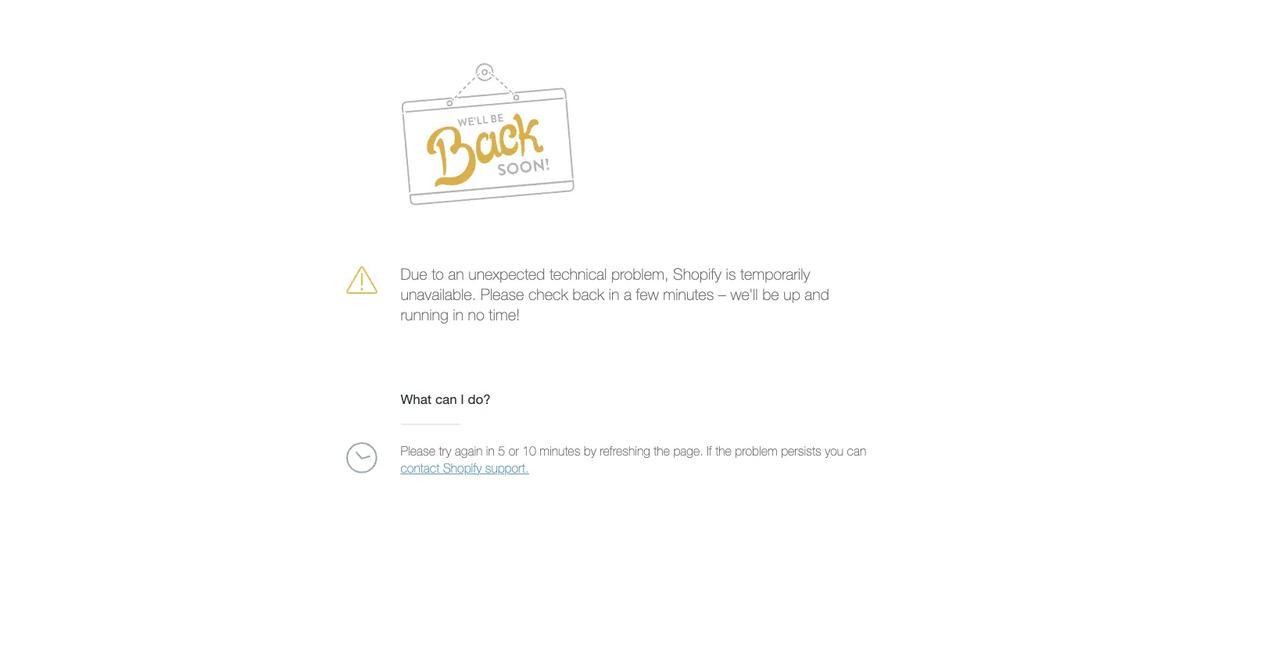 Task type: locate. For each thing, give the bounding box(es) containing it.
1 vertical spatial shopify
[[443, 461, 482, 475]]

please
[[481, 285, 524, 303], [401, 444, 435, 458]]

0 horizontal spatial the
[[654, 444, 670, 458]]

in left 'no'
[[453, 306, 464, 324]]

1 horizontal spatial the
[[715, 444, 732, 458]]

in
[[609, 285, 619, 303], [453, 306, 464, 324], [486, 444, 495, 458]]

1 vertical spatial minutes
[[540, 444, 580, 458]]

the
[[654, 444, 670, 458], [715, 444, 732, 458]]

0 vertical spatial please
[[481, 285, 524, 303]]

we'll
[[730, 285, 758, 303]]

is
[[726, 265, 736, 283]]

in left a
[[609, 285, 619, 303]]

1 vertical spatial please
[[401, 444, 435, 458]]

shopify down the "again"
[[443, 461, 482, 475]]

back
[[572, 285, 604, 303]]

shopify
[[673, 265, 722, 283], [443, 461, 482, 475]]

if
[[707, 444, 712, 458]]

0 vertical spatial in
[[609, 285, 619, 303]]

please inside due to an unexpected technical problem, shopify is temporarily unavailable. please check back in a few minutes – we'll be up and running in no time!
[[481, 285, 524, 303]]

0 horizontal spatial please
[[401, 444, 435, 458]]

shopify inside please try again in 5 or 10 minutes by refreshing the page. if the problem persists             you can contact shopify support.
[[443, 461, 482, 475]]

please up "contact"
[[401, 444, 435, 458]]

the left page.
[[654, 444, 670, 458]]

technical
[[549, 265, 607, 283]]

0 vertical spatial minutes
[[663, 285, 714, 303]]

running
[[401, 306, 448, 324]]

minutes
[[663, 285, 714, 303], [540, 444, 580, 458]]

1 horizontal spatial in
[[486, 444, 495, 458]]

few
[[636, 285, 659, 303]]

2 vertical spatial in
[[486, 444, 495, 458]]

1 horizontal spatial please
[[481, 285, 524, 303]]

0 horizontal spatial minutes
[[540, 444, 580, 458]]

can right you
[[847, 444, 866, 458]]

please up time!
[[481, 285, 524, 303]]

refreshing
[[600, 444, 650, 458]]

1 horizontal spatial shopify
[[673, 265, 722, 283]]

can left i
[[435, 392, 457, 407]]

can
[[435, 392, 457, 407], [847, 444, 866, 458]]

shopify up –
[[673, 265, 722, 283]]

try
[[439, 444, 451, 458]]

5
[[498, 444, 505, 458]]

what can i do?
[[401, 392, 491, 407]]

the right if
[[715, 444, 732, 458]]

0 horizontal spatial shopify
[[443, 461, 482, 475]]

minutes left "by"
[[540, 444, 580, 458]]

1 vertical spatial in
[[453, 306, 464, 324]]

minutes left –
[[663, 285, 714, 303]]

0 vertical spatial shopify
[[673, 265, 722, 283]]

0 vertical spatial can
[[435, 392, 457, 407]]

1 vertical spatial can
[[847, 444, 866, 458]]

minutes inside due to an unexpected technical problem, shopify is temporarily unavailable. please check back in a few minutes – we'll be up and running in no time!
[[663, 285, 714, 303]]

be
[[762, 285, 779, 303]]

by
[[584, 444, 596, 458]]

do?
[[468, 392, 491, 407]]

and
[[805, 285, 829, 303]]

1 horizontal spatial can
[[847, 444, 866, 458]]

time!
[[489, 306, 520, 324]]

in inside please try again in 5 or 10 minutes by refreshing the page. if the problem persists             you can contact shopify support.
[[486, 444, 495, 458]]

in left 5
[[486, 444, 495, 458]]

unavailable.
[[401, 285, 476, 303]]

1 horizontal spatial minutes
[[663, 285, 714, 303]]



Task type: vqa. For each thing, say whether or not it's contained in the screenshot.
the left MINUTES
yes



Task type: describe. For each thing, give the bounding box(es) containing it.
no
[[468, 306, 484, 324]]

–
[[718, 285, 726, 303]]

2 the from the left
[[715, 444, 732, 458]]

can inside please try again in 5 or 10 minutes by refreshing the page. if the problem persists             you can contact shopify support.
[[847, 444, 866, 458]]

again
[[455, 444, 483, 458]]

support.
[[485, 461, 529, 475]]

what
[[401, 392, 432, 407]]

persists
[[781, 444, 821, 458]]

2 horizontal spatial in
[[609, 285, 619, 303]]

you
[[825, 444, 844, 458]]

contact shopify support. link
[[401, 461, 529, 475]]

a
[[624, 285, 632, 303]]

due to an unexpected technical problem, shopify is temporarily unavailable. please check back in a few minutes – we'll be up and running in no time!
[[401, 265, 829, 324]]

1 the from the left
[[654, 444, 670, 458]]

10
[[522, 444, 536, 458]]

please inside please try again in 5 or 10 minutes by refreshing the page. if the problem persists             you can contact shopify support.
[[401, 444, 435, 458]]

contact
[[401, 461, 440, 475]]

unexpected
[[468, 265, 545, 283]]

shopify inside due to an unexpected technical problem, shopify is temporarily unavailable. please check back in a few minutes – we'll be up and running in no time!
[[673, 265, 722, 283]]

due
[[401, 265, 427, 283]]

0 horizontal spatial can
[[435, 392, 457, 407]]

problem,
[[611, 265, 669, 283]]

an
[[448, 265, 464, 283]]

i
[[461, 392, 464, 407]]

to
[[432, 265, 444, 283]]

temporarily
[[740, 265, 810, 283]]

page.
[[673, 444, 703, 458]]

problem
[[735, 444, 778, 458]]

minutes inside please try again in 5 or 10 minutes by refreshing the page. if the problem persists             you can contact shopify support.
[[540, 444, 580, 458]]

up
[[783, 285, 800, 303]]

0 horizontal spatial in
[[453, 306, 464, 324]]

please try again in 5 or 10 minutes by refreshing the page. if the problem persists             you can contact shopify support.
[[401, 444, 866, 475]]

or
[[509, 444, 519, 458]]

check
[[528, 285, 568, 303]]



